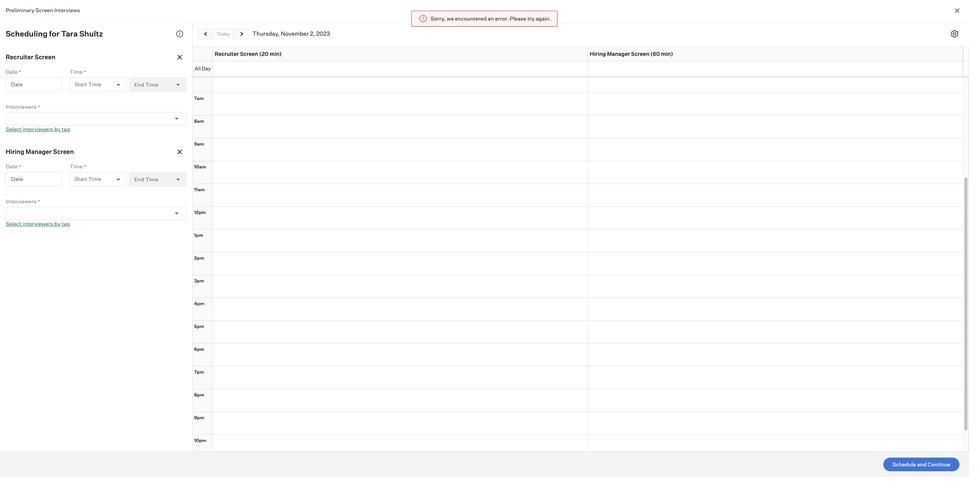 Task type: describe. For each thing, give the bounding box(es) containing it.
hiring for hiring manager screen
[[6, 148, 24, 156]]

2,
[[310, 30, 315, 37]]

7pm
[[194, 370, 204, 375]]

interviewers for recruiter
[[6, 103, 37, 110]]

again.
[[536, 15, 552, 22]]

remove interview image for recruiter screen
[[176, 54, 184, 61]]

preliminary
[[6, 7, 34, 13]]

screen for preliminary screen interviews
[[36, 7, 53, 13]]

5pm
[[194, 324, 204, 330]]

interviewers for screen
[[23, 126, 53, 133]]

screen for recruiter screen (20 min)
[[240, 51, 258, 57]]

sorry,
[[431, 15, 446, 22]]

select for hiring manager screen
[[6, 221, 21, 227]]

sorry, we encountered an error. please try again.
[[431, 15, 552, 22]]

remove interview image for hiring manager screen
[[176, 149, 184, 156]]

right single arrow image
[[239, 32, 245, 37]]

3pm
[[194, 278, 204, 284]]

thursday,
[[253, 30, 280, 37]]

today button
[[214, 29, 234, 39]]

interviews
[[54, 7, 80, 13]]

start time for recruiter screen
[[75, 81, 101, 88]]

thursday, november 2, 2023
[[253, 30, 330, 37]]

continue
[[928, 462, 951, 468]]

close image
[[953, 6, 962, 15]]

schedule
[[893, 462, 916, 468]]

4pm
[[194, 301, 205, 307]]

screen for recruiter screen
[[35, 53, 55, 61]]

6am
[[194, 73, 204, 78]]

select for recruiter screen
[[6, 126, 21, 133]]

encountered
[[455, 15, 487, 22]]

hiring for hiring manager screen (60 min)
[[590, 51, 606, 57]]

for
[[49, 29, 60, 38]]

schedule and continue
[[893, 462, 951, 468]]

2023
[[316, 30, 330, 37]]

(60
[[651, 51, 660, 57]]

6pm
[[194, 347, 204, 352]]

schedule and continue button
[[884, 459, 960, 472]]

9pm
[[194, 415, 204, 421]]

preliminary screen interviews
[[6, 7, 80, 13]]

hiring manager screen
[[6, 148, 74, 156]]

10am
[[194, 164, 206, 170]]

candidate details image
[[176, 30, 184, 38]]

shultz
[[79, 29, 103, 38]]

select interviewers by tag link for screen
[[6, 126, 70, 133]]

tag for hiring manager screen
[[62, 221, 70, 227]]

2 min) from the left
[[661, 51, 673, 57]]

scheduling for tara shultz
[[6, 29, 103, 38]]



Task type: locate. For each thing, give the bounding box(es) containing it.
min) right (20
[[270, 51, 282, 57]]

1 vertical spatial interviewers
[[6, 198, 37, 205]]

0 vertical spatial interviewers
[[23, 126, 53, 133]]

1 select interviewers by tag link from the top
[[6, 126, 70, 133]]

select interviewers by tag
[[6, 126, 70, 133], [6, 221, 70, 227]]

0 vertical spatial select interviewers by tag
[[6, 126, 70, 133]]

2 start from the top
[[75, 176, 87, 183]]

1 min) from the left
[[270, 51, 282, 57]]

hiring
[[590, 51, 606, 57], [6, 148, 24, 156]]

2 select interviewers by tag from the top
[[6, 221, 70, 227]]

12pm
[[194, 210, 206, 215]]

8am
[[194, 118, 204, 124]]

1 vertical spatial select
[[6, 221, 21, 227]]

recruiter screen
[[6, 53, 55, 61]]

try
[[528, 15, 535, 22]]

2 remove interview image from the top
[[176, 149, 184, 156]]

scheduling
[[6, 29, 48, 38]]

1 start from the top
[[75, 81, 87, 88]]

0 vertical spatial select interviewers by tag link
[[6, 126, 70, 133]]

today
[[217, 31, 230, 37]]

11am
[[194, 187, 205, 193]]

0 vertical spatial remove interview image
[[176, 54, 184, 61]]

10pm
[[194, 438, 206, 444]]

interviewers for hiring
[[6, 198, 37, 205]]

recruiter down scheduling
[[6, 53, 33, 61]]

tara
[[61, 29, 78, 38]]

by for screen
[[54, 126, 61, 133]]

start for recruiter screen
[[75, 81, 87, 88]]

1 remove interview image from the top
[[176, 54, 184, 61]]

0 vertical spatial start time
[[75, 81, 101, 88]]

1 horizontal spatial min)
[[661, 51, 673, 57]]

settings image
[[951, 30, 959, 38]]

start time
[[75, 81, 101, 88], [75, 176, 101, 183]]

2 tag from the top
[[62, 221, 70, 227]]

error.
[[496, 15, 509, 22]]

1 start time from the top
[[75, 81, 101, 88]]

0 vertical spatial hiring
[[590, 51, 606, 57]]

all day
[[195, 65, 211, 71]]

1 vertical spatial by
[[54, 221, 61, 227]]

start time for hiring manager screen
[[75, 176, 101, 183]]

1 tag from the top
[[62, 126, 70, 133]]

0 vertical spatial interviewers
[[6, 103, 37, 110]]

left single arrow image
[[203, 32, 209, 37]]

screen
[[36, 7, 53, 13], [240, 51, 258, 57], [632, 51, 650, 57], [35, 53, 55, 61], [53, 148, 74, 156]]

2 select interviewers by tag link from the top
[[6, 221, 70, 227]]

min) right (60
[[661, 51, 673, 57]]

0 vertical spatial by
[[54, 126, 61, 133]]

min)
[[270, 51, 282, 57], [661, 51, 673, 57]]

1 vertical spatial select interviewers by tag
[[6, 221, 70, 227]]

1 horizontal spatial hiring
[[590, 51, 606, 57]]

1 interviewers from the top
[[23, 126, 53, 133]]

recruiter for recruiter screen (20 min)
[[215, 51, 239, 57]]

1pm
[[194, 232, 203, 238]]

0 vertical spatial start
[[75, 81, 87, 88]]

interviewers
[[23, 126, 53, 133], [23, 221, 53, 227]]

2 select from the top
[[6, 221, 21, 227]]

2 interviewers from the top
[[23, 221, 53, 227]]

start for hiring manager screen
[[75, 176, 87, 183]]

select interviewers by tag link
[[6, 126, 70, 133], [6, 221, 70, 227]]

remove interview image
[[176, 54, 184, 61], [176, 149, 184, 156]]

start
[[75, 81, 87, 88], [75, 176, 87, 183]]

1 horizontal spatial manager
[[607, 51, 630, 57]]

1 vertical spatial tag
[[62, 221, 70, 227]]

1 vertical spatial interviewers
[[23, 221, 53, 227]]

0 vertical spatial select
[[6, 126, 21, 133]]

tag
[[62, 126, 70, 133], [62, 221, 70, 227]]

day
[[202, 65, 211, 71]]

2pm
[[194, 255, 204, 261]]

7am
[[194, 95, 204, 101]]

1 vertical spatial manager
[[25, 148, 52, 156]]

recruiter screen (20 min)
[[215, 51, 282, 57]]

recruiter down today "button" at the left top of page
[[215, 51, 239, 57]]

1 vertical spatial hiring
[[6, 148, 24, 156]]

select interviewers by tag link for manager
[[6, 221, 70, 227]]

2 interviewers from the top
[[6, 198, 37, 205]]

1 horizontal spatial recruiter
[[215, 51, 239, 57]]

recruiter
[[215, 51, 239, 57], [6, 53, 33, 61]]

please
[[510, 15, 527, 22]]

select interviewers by tag for manager
[[6, 221, 70, 227]]

date
[[6, 69, 18, 75], [11, 81, 23, 88], [6, 163, 18, 170], [11, 176, 23, 183]]

2 by from the top
[[54, 221, 61, 227]]

we
[[447, 15, 454, 22]]

by
[[54, 126, 61, 133], [54, 221, 61, 227]]

1 by from the top
[[54, 126, 61, 133]]

interviewers
[[6, 103, 37, 110], [6, 198, 37, 205]]

manager
[[607, 51, 630, 57], [25, 148, 52, 156]]

manager for hiring manager screen (60 min)
[[607, 51, 630, 57]]

0 vertical spatial manager
[[607, 51, 630, 57]]

1 vertical spatial select interviewers by tag link
[[6, 221, 70, 227]]

interviewers for manager
[[23, 221, 53, 227]]

select interviewers by tag for screen
[[6, 126, 70, 133]]

0 horizontal spatial recruiter
[[6, 53, 33, 61]]

(20
[[259, 51, 269, 57]]

1 vertical spatial remove interview image
[[176, 149, 184, 156]]

recruiter for recruiter screen
[[6, 53, 33, 61]]

an
[[488, 15, 494, 22]]

time
[[70, 69, 83, 75], [88, 81, 101, 88], [70, 163, 83, 170], [88, 176, 101, 183]]

2 start time from the top
[[75, 176, 101, 183]]

and
[[918, 462, 927, 468]]

by for manager
[[54, 221, 61, 227]]

november
[[281, 30, 309, 37]]

select
[[6, 126, 21, 133], [6, 221, 21, 227]]

1 vertical spatial start time
[[75, 176, 101, 183]]

all
[[195, 65, 201, 71]]

1 select interviewers by tag from the top
[[6, 126, 70, 133]]

1 select from the top
[[6, 126, 21, 133]]

1 interviewers from the top
[[6, 103, 37, 110]]

0 horizontal spatial hiring
[[6, 148, 24, 156]]

0 horizontal spatial min)
[[270, 51, 282, 57]]

1 vertical spatial start
[[75, 176, 87, 183]]

hiring manager screen (60 min)
[[590, 51, 673, 57]]

8pm
[[194, 392, 204, 398]]

0 vertical spatial tag
[[62, 126, 70, 133]]

tag for recruiter screen
[[62, 126, 70, 133]]

manager for hiring manager screen
[[25, 148, 52, 156]]

0 horizontal spatial manager
[[25, 148, 52, 156]]

9am
[[194, 141, 204, 147]]



Task type: vqa. For each thing, say whether or not it's contained in the screenshot.
Francisco within TEST San Francisco
no



